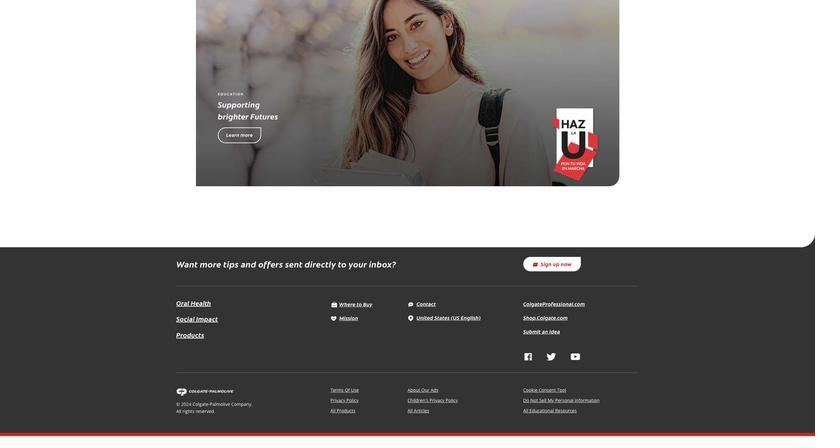 Task type: locate. For each thing, give the bounding box(es) containing it.
shop.colgate.com
[[523, 314, 568, 321]]

directly
[[305, 258, 336, 270]]

english)
[[461, 314, 481, 321]]

our
[[421, 387, 430, 393]]

submit an idea
[[523, 328, 560, 335]]

1 horizontal spatial policy
[[446, 398, 458, 404]]

united
[[417, 314, 433, 321]]

©
[[176, 401, 180, 408]]

sign up now link
[[523, 257, 581, 271]]

cookie consent tool
[[523, 387, 566, 393]]

1 vertical spatial products
[[337, 408, 355, 414]]

privacy down ads on the bottom right
[[430, 398, 444, 404]]

to left your
[[338, 258, 347, 270]]

articles
[[414, 408, 429, 414]]

more
[[241, 131, 253, 138], [200, 258, 221, 270]]

personal
[[555, 398, 574, 404]]

0 horizontal spatial products
[[176, 331, 204, 339]]

more for want
[[200, 258, 221, 270]]

all down © at the bottom of page
[[176, 408, 181, 415]]

products down 'social' on the bottom of page
[[176, 331, 204, 339]]

privacy policy link
[[330, 398, 359, 404]]

social
[[176, 315, 195, 323]]

products link
[[176, 330, 204, 340]]

1 vertical spatial to
[[357, 301, 362, 308]]

colgate-
[[193, 401, 210, 408]]

an
[[542, 328, 548, 335]]

children's privacy policy
[[408, 398, 458, 404]]

impact
[[196, 315, 218, 323]]

not
[[530, 398, 538, 404]]

policy
[[346, 398, 359, 404], [446, 398, 458, 404]]

sell
[[539, 398, 547, 404]]

0 vertical spatial more
[[241, 131, 253, 138]]

more right the learn
[[241, 131, 253, 138]]

1 vertical spatial more
[[200, 258, 221, 270]]

(us
[[451, 314, 460, 321]]

privacy
[[330, 398, 345, 404], [430, 398, 444, 404]]

want more tips and offers sent directly to your inbox?
[[176, 258, 396, 270]]

all educational resources
[[523, 408, 577, 414]]

terms of use link
[[330, 387, 359, 393]]

rounded corner image
[[801, 233, 815, 247]]

privacy down terms
[[330, 398, 345, 404]]

and
[[241, 258, 256, 270]]

terms of use
[[330, 387, 359, 393]]

to
[[338, 258, 347, 270], [357, 301, 362, 308]]

information
[[575, 398, 600, 404]]

all articles link
[[408, 408, 429, 414]]

your
[[349, 258, 367, 270]]

cookie
[[523, 387, 538, 393]]

all for all articles
[[408, 408, 413, 414]]

all
[[330, 408, 336, 414], [408, 408, 413, 414], [523, 408, 528, 414], [176, 408, 181, 415]]

resources
[[555, 408, 577, 414]]

to left 'buy'
[[357, 301, 362, 308]]

consent
[[539, 387, 556, 393]]

all inside © 2024 colgate-palmolive company. all rights reserved.
[[176, 408, 181, 415]]

all products link
[[330, 408, 355, 414]]

0 horizontal spatial to
[[338, 258, 347, 270]]

0 horizontal spatial privacy
[[330, 398, 345, 404]]

0 vertical spatial products
[[176, 331, 204, 339]]

where to buy link
[[330, 301, 372, 308]]

make the u image
[[196, 0, 619, 186]]

1 privacy from the left
[[330, 398, 345, 404]]

products down privacy policy link
[[337, 408, 355, 414]]

learn
[[226, 131, 239, 138]]

states
[[434, 314, 450, 321]]

all down do
[[523, 408, 528, 414]]

0 horizontal spatial more
[[200, 258, 221, 270]]

oral health link
[[176, 299, 211, 307]]

where
[[339, 301, 355, 308]]

1 horizontal spatial privacy
[[430, 398, 444, 404]]

0 horizontal spatial policy
[[346, 398, 359, 404]]

facebook image
[[524, 353, 532, 361]]

social impact link
[[176, 314, 218, 324]]

contact
[[417, 300, 436, 307]]

all for all products
[[330, 408, 336, 414]]

children's
[[408, 398, 428, 404]]

want
[[176, 258, 198, 270]]

brighter
[[218, 111, 249, 121]]

mission link
[[330, 315, 358, 322]]

use
[[351, 387, 359, 393]]

more left tips
[[200, 258, 221, 270]]

products
[[176, 331, 204, 339], [337, 408, 355, 414]]

more inside learn more link
[[241, 131, 253, 138]]

sent
[[285, 258, 303, 270]]

all left articles
[[408, 408, 413, 414]]

all down privacy policy link
[[330, 408, 336, 414]]

tips
[[223, 258, 239, 270]]

my
[[548, 398, 554, 404]]

2 privacy from the left
[[430, 398, 444, 404]]

educational
[[530, 408, 554, 414]]

children's privacy policy link
[[408, 398, 458, 404]]

1 horizontal spatial more
[[241, 131, 253, 138]]

offers
[[258, 258, 283, 270]]



Task type: describe. For each thing, give the bounding box(es) containing it.
cookie consent tool link
[[523, 387, 566, 393]]

company.
[[231, 401, 253, 408]]

sign up now
[[541, 261, 572, 268]]

twitter image
[[547, 353, 556, 361]]

futures
[[250, 111, 278, 121]]

tool
[[557, 387, 566, 393]]

learn more link
[[218, 128, 261, 143]]

ads
[[431, 387, 438, 393]]

privacy policy
[[330, 398, 359, 404]]

all educational resources link
[[523, 408, 577, 414]]

up
[[553, 261, 560, 268]]

supporting
[[218, 99, 260, 110]]

mission
[[339, 315, 358, 322]]

do not sell my personal information
[[523, 398, 600, 404]]

do not sell my personal information link
[[523, 398, 600, 404]]

palmolive
[[210, 401, 230, 408]]

about our ads
[[408, 387, 438, 393]]

oral
[[176, 299, 189, 307]]

1 policy from the left
[[346, 398, 359, 404]]

all products
[[330, 408, 355, 414]]

reserved.
[[196, 408, 215, 415]]

idea
[[549, 328, 560, 335]]

oral health
[[176, 299, 211, 307]]

contact link
[[408, 300, 436, 307]]

rights
[[183, 408, 194, 415]]

sign
[[541, 261, 552, 268]]

terms
[[330, 387, 344, 393]]

inbox?
[[369, 258, 396, 270]]

submit an idea link
[[523, 328, 560, 335]]

now
[[561, 261, 572, 268]]

2024
[[181, 401, 191, 408]]

of
[[345, 387, 350, 393]]

2 policy from the left
[[446, 398, 458, 404]]

1 horizontal spatial to
[[357, 301, 362, 308]]

do
[[523, 398, 529, 404]]

youtube image
[[571, 353, 580, 361]]

shop.colgate.com link
[[523, 314, 568, 321]]

where to buy
[[339, 301, 372, 308]]

more for learn
[[241, 131, 253, 138]]

1 horizontal spatial products
[[337, 408, 355, 414]]

learn more
[[226, 131, 253, 138]]

about our ads link
[[408, 387, 438, 393]]

© 2024 colgate-palmolive company. all rights reserved.
[[176, 401, 253, 415]]

colgateprofessional.com link
[[523, 300, 585, 307]]

colgateprofessional.com
[[523, 300, 585, 307]]

all for all educational resources
[[523, 408, 528, 414]]

health
[[191, 299, 211, 307]]

education supporting brighter futures
[[218, 93, 278, 121]]

about
[[408, 387, 420, 393]]

buy
[[363, 301, 372, 308]]

all articles
[[408, 408, 429, 414]]

submit
[[523, 328, 541, 335]]

social impact
[[176, 315, 218, 323]]

0 vertical spatial to
[[338, 258, 347, 270]]

education
[[218, 93, 244, 96]]

united states (us english)
[[417, 314, 481, 321]]



Task type: vqa. For each thing, say whether or not it's contained in the screenshot.
you inside the the program. If you are interested in becoming a volunteer, please
no



